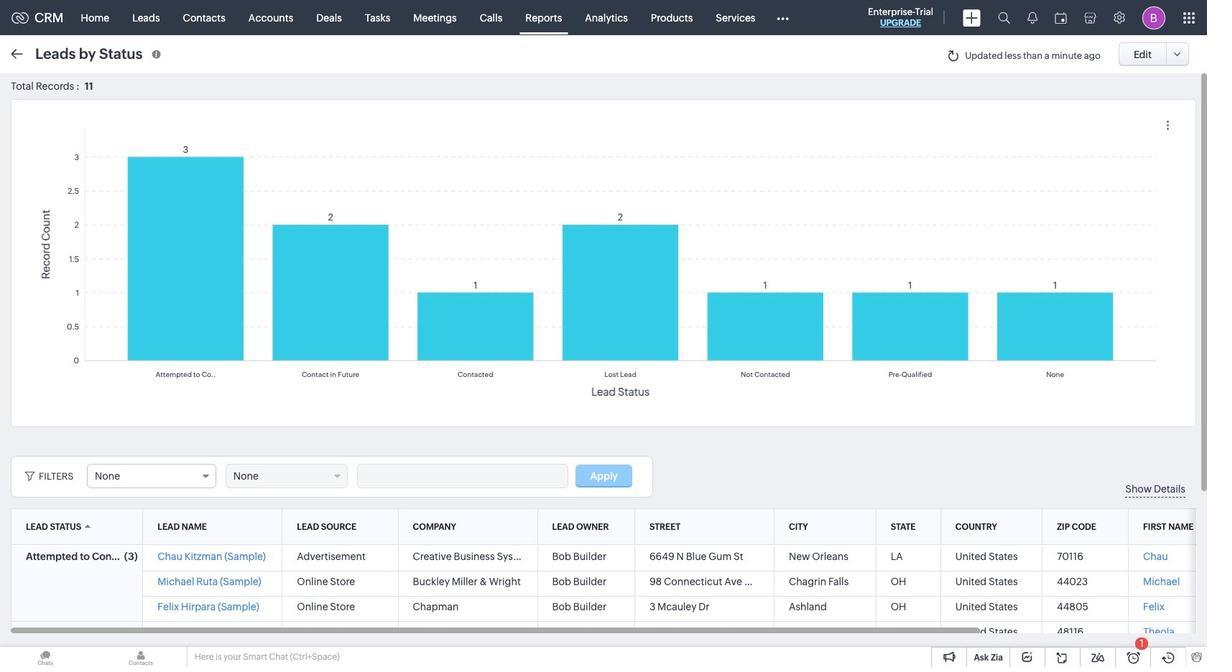 Task type: locate. For each thing, give the bounding box(es) containing it.
profile image
[[1142, 6, 1165, 29]]

None field
[[87, 464, 216, 489], [225, 464, 348, 489], [87, 464, 216, 489], [225, 464, 348, 489]]

search image
[[998, 11, 1010, 24]]

None text field
[[358, 465, 567, 488]]

calendar image
[[1055, 12, 1067, 23]]

signals image
[[1027, 11, 1037, 24]]

chats image
[[0, 647, 91, 667]]

logo image
[[11, 12, 29, 23]]



Task type: describe. For each thing, give the bounding box(es) containing it.
signals element
[[1019, 0, 1046, 35]]

contacts image
[[96, 647, 186, 667]]

Other Modules field
[[767, 6, 798, 29]]

create menu element
[[954, 0, 989, 35]]

create menu image
[[963, 9, 981, 26]]

profile element
[[1134, 0, 1174, 35]]

search element
[[989, 0, 1019, 35]]



Task type: vqa. For each thing, say whether or not it's contained in the screenshot.
ID
no



